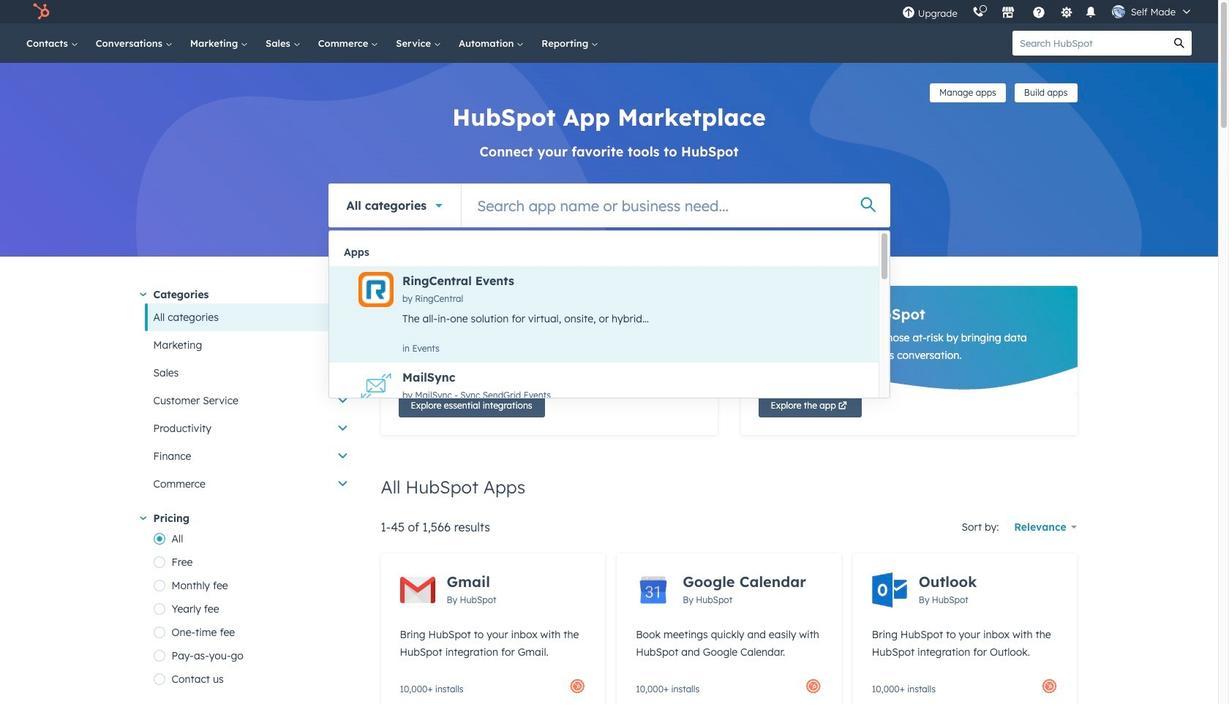 Task type: describe. For each thing, give the bounding box(es) containing it.
Search HubSpot search field
[[1013, 31, 1168, 56]]

Search app name or business need... search field
[[462, 184, 890, 228]]

caret image
[[140, 517, 146, 521]]



Task type: vqa. For each thing, say whether or not it's contained in the screenshot.
search app name or business need... search field
yes



Task type: locate. For each thing, give the bounding box(es) containing it.
marketplaces image
[[1002, 7, 1015, 20]]

ruby anderson image
[[1112, 5, 1126, 18]]

pricing group
[[153, 528, 358, 692]]

menu
[[895, 0, 1201, 23]]

caret image
[[140, 293, 146, 297]]



